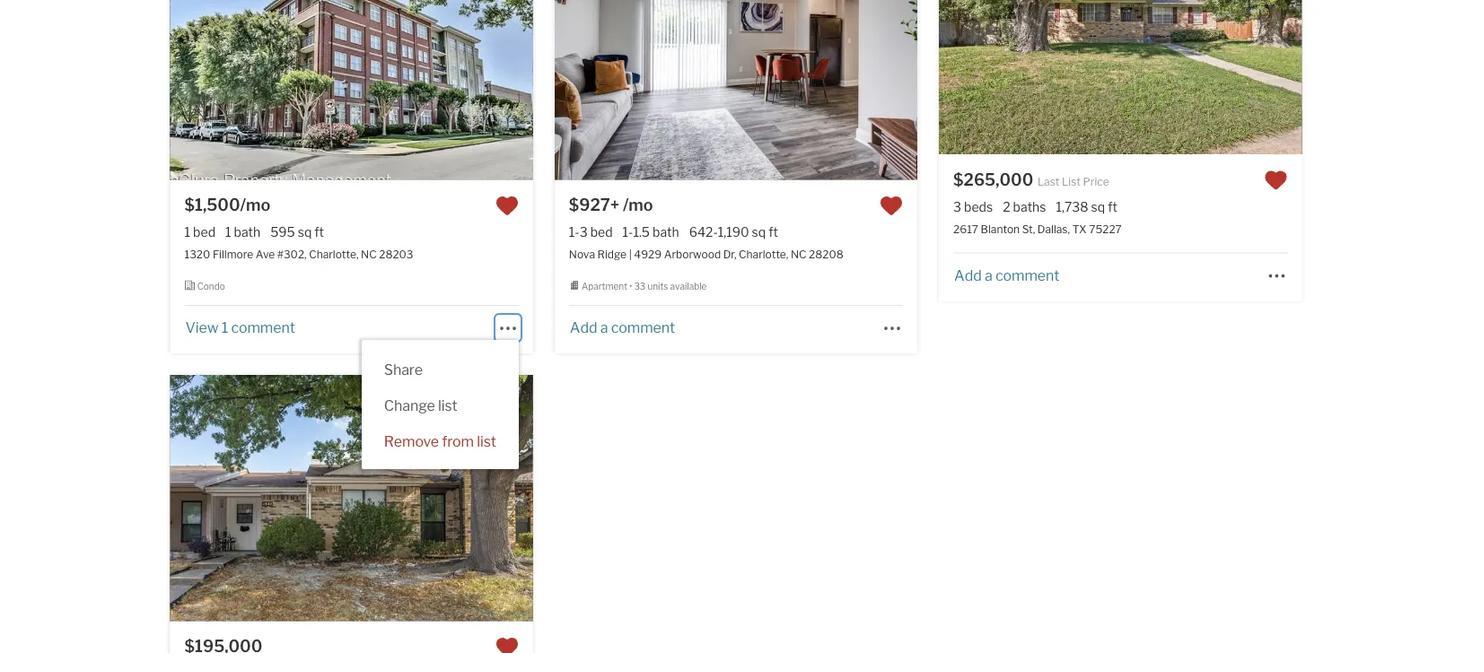 Task type: vqa. For each thing, say whether or not it's contained in the screenshot.
1 for 1 bed
yes



Task type: describe. For each thing, give the bounding box(es) containing it.
0 vertical spatial add
[[955, 267, 982, 284]]

units
[[648, 281, 669, 292]]

1- for 1.5
[[623, 225, 634, 240]]

2 photo of 1320 fillmore ave #302, charlotte, nc 28203 image from the left
[[533, 0, 896, 180]]

1,190
[[718, 225, 750, 240]]

remove from list button
[[362, 423, 519, 459]]

a for the top add a comment button
[[985, 267, 993, 284]]

#302,
[[277, 248, 307, 261]]

arborwood
[[664, 248, 721, 261]]

595
[[271, 225, 295, 240]]

0 vertical spatial favorite button image
[[1265, 169, 1288, 192]]

st,
[[1023, 223, 1036, 236]]

28203
[[379, 248, 414, 261]]

apartment
[[582, 281, 628, 292]]

2 horizontal spatial comment
[[996, 267, 1060, 284]]

2
[[1003, 200, 1011, 215]]

favorite button checkbox
[[880, 195, 904, 218]]

3 beds
[[954, 200, 994, 215]]

1 for 1 bed
[[185, 225, 191, 240]]

view 1 comment button
[[185, 319, 296, 337]]

apartment • 33 units available
[[582, 281, 707, 292]]

$927+
[[569, 195, 620, 215]]

1320
[[185, 248, 210, 261]]

beds
[[965, 200, 994, 215]]

1320 fillmore ave #302, charlotte, nc 28203
[[185, 248, 414, 261]]

available
[[670, 281, 707, 292]]

condo
[[197, 281, 225, 292]]

1 photo of 4929 arborwood dr, charlotte, nc 28208 image from the left
[[555, 0, 918, 180]]

sq for 595
[[298, 225, 312, 240]]

change list button
[[362, 387, 480, 423]]

change
[[384, 397, 435, 414]]

1 vertical spatial favorite button image
[[496, 636, 519, 654]]

2 baths
[[1003, 200, 1047, 215]]

0 vertical spatial 3
[[954, 200, 962, 215]]

nova ridge | 4929 arborwood dr, charlotte, nc 28208
[[569, 248, 844, 261]]

ridge
[[598, 248, 627, 261]]

ft for 595 sq ft
[[315, 225, 324, 240]]

33
[[634, 281, 646, 292]]

1 horizontal spatial sq
[[752, 225, 766, 240]]

remove from list
[[384, 433, 497, 450]]

last list price
[[1038, 175, 1110, 188]]

1 photo of 2617 blanton st, dallas, tx 75227 image from the left
[[940, 0, 1303, 155]]

dallas,
[[1038, 223, 1071, 236]]

dr,
[[724, 248, 737, 261]]

75227
[[1090, 223, 1123, 236]]

1 bed
[[185, 225, 216, 240]]

2 bed from the left
[[591, 225, 613, 240]]

0 vertical spatial add a comment button
[[954, 267, 1061, 284]]

1 charlotte, from the left
[[309, 248, 359, 261]]

ave
[[256, 248, 275, 261]]

2617 blanton st, dallas, tx 75227
[[954, 223, 1123, 236]]

•
[[630, 281, 633, 292]]

2 charlotte, from the left
[[739, 248, 789, 261]]

1- for 3
[[569, 225, 580, 240]]

1,738 sq ft
[[1057, 200, 1118, 215]]

favorite button image for $1,500 /mo
[[496, 195, 519, 218]]

remove
[[384, 433, 439, 450]]

share button
[[362, 351, 445, 387]]

from
[[442, 433, 474, 450]]

1 horizontal spatial ft
[[769, 225, 779, 240]]

price
[[1084, 175, 1110, 188]]



Task type: locate. For each thing, give the bounding box(es) containing it.
1 nc from the left
[[361, 248, 377, 261]]

4929
[[634, 248, 662, 261]]

0 horizontal spatial ft
[[315, 225, 324, 240]]

favorite button image for $927+ /mo
[[880, 195, 904, 218]]

642-
[[689, 225, 718, 240]]

1- up the |
[[623, 225, 634, 240]]

1 horizontal spatial list
[[477, 433, 497, 450]]

view
[[186, 319, 219, 337]]

a for add a comment button to the bottom
[[601, 319, 608, 337]]

2 photo of 2617 blanton st, dallas, tx 75227 image from the left
[[1302, 0, 1473, 155]]

0 horizontal spatial charlotte,
[[309, 248, 359, 261]]

comment for $927+ /mo
[[611, 319, 675, 337]]

0 horizontal spatial bed
[[193, 225, 216, 240]]

ft for 1,738 sq ft
[[1108, 200, 1118, 215]]

comment for $1,500 /mo
[[231, 319, 295, 337]]

1 right view
[[222, 319, 228, 337]]

bed up 1320
[[193, 225, 216, 240]]

0 horizontal spatial add a comment button
[[569, 319, 676, 337]]

1 vertical spatial 3
[[580, 225, 588, 240]]

595 sq ft
[[271, 225, 324, 240]]

2617
[[954, 223, 979, 236]]

ft
[[1108, 200, 1118, 215], [315, 225, 324, 240], [769, 225, 779, 240]]

2 photo of 1923 abshire ln, dallas, tx 75228 image from the left
[[533, 375, 896, 622]]

1 bath
[[225, 225, 261, 240]]

sq up the 75227
[[1092, 200, 1106, 215]]

1 favorite button image from the left
[[496, 195, 519, 218]]

1 horizontal spatial nc
[[791, 248, 807, 261]]

baths
[[1014, 200, 1047, 215]]

2 bath from the left
[[653, 225, 680, 240]]

0 horizontal spatial favorite button image
[[496, 195, 519, 218]]

sq
[[1092, 200, 1106, 215], [298, 225, 312, 240], [752, 225, 766, 240]]

photo of 2617 blanton st, dallas, tx 75227 image
[[940, 0, 1303, 155], [1302, 0, 1473, 155]]

photo of 1923 abshire ln, dallas, tx 75228 image
[[170, 375, 533, 622], [533, 375, 896, 622]]

0 horizontal spatial comment
[[231, 319, 295, 337]]

add down 2617
[[955, 267, 982, 284]]

comment right view
[[231, 319, 295, 337]]

3
[[954, 200, 962, 215], [580, 225, 588, 240]]

add a comment button down •
[[569, 319, 676, 337]]

0 horizontal spatial /mo
[[240, 195, 271, 215]]

0 horizontal spatial 1-
[[569, 225, 580, 240]]

1 horizontal spatial 3
[[954, 200, 962, 215]]

add a comment button down blanton
[[954, 267, 1061, 284]]

642-1,190 sq ft
[[689, 225, 779, 240]]

sq right 595
[[298, 225, 312, 240]]

1 for 1 bath
[[225, 225, 231, 240]]

a down apartment
[[601, 319, 608, 337]]

28208
[[809, 248, 844, 261]]

bath
[[234, 225, 261, 240], [653, 225, 680, 240]]

1 bath from the left
[[234, 225, 261, 240]]

1 vertical spatial favorite button checkbox
[[496, 195, 519, 218]]

1 vertical spatial add
[[570, 319, 598, 337]]

sq for 1,738
[[1092, 200, 1106, 215]]

1 vertical spatial add a comment button
[[569, 319, 676, 337]]

0 horizontal spatial a
[[601, 319, 608, 337]]

2 horizontal spatial ft
[[1108, 200, 1118, 215]]

1 vertical spatial add a comment
[[570, 319, 675, 337]]

charlotte, right the #302,
[[309, 248, 359, 261]]

1 horizontal spatial favorite button image
[[1265, 169, 1288, 192]]

0 horizontal spatial sq
[[298, 225, 312, 240]]

1-
[[569, 225, 580, 240], [623, 225, 634, 240]]

2 photo of 4929 arborwood dr, charlotte, nc 28208 image from the left
[[918, 0, 1281, 180]]

add a comment button
[[954, 267, 1061, 284], [569, 319, 676, 337]]

1,738
[[1057, 200, 1089, 215]]

nc left 28203
[[361, 248, 377, 261]]

1 vertical spatial list
[[477, 433, 497, 450]]

/mo up 1 bath
[[240, 195, 271, 215]]

1 horizontal spatial 1-
[[623, 225, 634, 240]]

1 horizontal spatial /mo
[[623, 195, 653, 215]]

fillmore
[[213, 248, 253, 261]]

/mo for $1,500 /mo
[[240, 195, 271, 215]]

comment down apartment • 33 units available
[[611, 319, 675, 337]]

bath right 1.5
[[653, 225, 680, 240]]

1- up nova
[[569, 225, 580, 240]]

share
[[384, 361, 423, 378]]

2 favorite button image from the left
[[880, 195, 904, 218]]

0 vertical spatial add a comment
[[955, 267, 1060, 284]]

1-1.5 bath
[[623, 225, 680, 240]]

add a comment down •
[[570, 319, 675, 337]]

a
[[985, 267, 993, 284], [601, 319, 608, 337]]

1 photo of 1320 fillmore ave #302, charlotte, nc 28203 image from the left
[[170, 0, 533, 180]]

1 horizontal spatial favorite button image
[[880, 195, 904, 218]]

1 horizontal spatial comment
[[611, 319, 675, 337]]

tx
[[1073, 223, 1087, 236]]

add
[[955, 267, 982, 284], [570, 319, 598, 337]]

list up remove from list button
[[438, 397, 458, 414]]

list
[[1063, 175, 1081, 188]]

0 horizontal spatial add
[[570, 319, 598, 337]]

photo of 1320 fillmore ave #302, charlotte, nc 28203 image
[[170, 0, 533, 180], [533, 0, 896, 180]]

list
[[438, 397, 458, 414], [477, 433, 497, 450]]

add a comment down blanton
[[955, 267, 1060, 284]]

charlotte, right dr,
[[739, 248, 789, 261]]

2 /mo from the left
[[623, 195, 653, 215]]

favorite button image left $927+ on the left top
[[496, 195, 519, 218]]

nc left the 28208
[[791, 248, 807, 261]]

a down blanton
[[985, 267, 993, 284]]

$927+ /mo
[[569, 195, 653, 215]]

/mo for $927+ /mo
[[623, 195, 653, 215]]

charlotte,
[[309, 248, 359, 261], [739, 248, 789, 261]]

favorite button image
[[496, 195, 519, 218], [880, 195, 904, 218]]

add a comment
[[955, 267, 1060, 284], [570, 319, 675, 337]]

favorite button checkbox for $1,500
[[496, 195, 519, 218]]

0 horizontal spatial favorite button image
[[496, 636, 519, 654]]

1 photo of 1923 abshire ln, dallas, tx 75228 image from the left
[[170, 375, 533, 622]]

change list
[[384, 397, 458, 414]]

ft up the 75227
[[1108, 200, 1118, 215]]

1 bed from the left
[[193, 225, 216, 240]]

1 horizontal spatial a
[[985, 267, 993, 284]]

1 horizontal spatial add a comment button
[[954, 267, 1061, 284]]

list right from
[[477, 433, 497, 450]]

1.5
[[634, 225, 650, 240]]

nova
[[569, 248, 595, 261]]

2 horizontal spatial sq
[[1092, 200, 1106, 215]]

0 horizontal spatial list
[[438, 397, 458, 414]]

$265,000
[[954, 170, 1034, 190]]

add down apartment
[[570, 319, 598, 337]]

sq right 1,190
[[752, 225, 766, 240]]

bath up fillmore
[[234, 225, 261, 240]]

view 1 comment
[[186, 319, 295, 337]]

1 up 1320
[[185, 225, 191, 240]]

1 vertical spatial a
[[601, 319, 608, 337]]

1 horizontal spatial add a comment
[[955, 267, 1060, 284]]

0 horizontal spatial bath
[[234, 225, 261, 240]]

1 horizontal spatial bath
[[653, 225, 680, 240]]

$1,500 /mo
[[185, 195, 271, 215]]

3 left beds
[[954, 200, 962, 215]]

1-3 bed
[[569, 225, 613, 240]]

0 horizontal spatial 3
[[580, 225, 588, 240]]

bed
[[193, 225, 216, 240], [591, 225, 613, 240]]

1 1- from the left
[[569, 225, 580, 240]]

0 vertical spatial favorite button checkbox
[[1265, 169, 1288, 192]]

favorite button checkbox
[[1265, 169, 1288, 192], [496, 195, 519, 218], [496, 636, 519, 654]]

ft up 1320 fillmore ave #302, charlotte, nc 28203
[[315, 225, 324, 240]]

comment down st,
[[996, 267, 1060, 284]]

dialog containing share
[[362, 340, 519, 470]]

last
[[1038, 175, 1060, 188]]

0 horizontal spatial add a comment
[[570, 319, 675, 337]]

/mo
[[240, 195, 271, 215], [623, 195, 653, 215]]

favorite button image left 3 beds
[[880, 195, 904, 218]]

2 nc from the left
[[791, 248, 807, 261]]

0 horizontal spatial nc
[[361, 248, 377, 261]]

0 vertical spatial a
[[985, 267, 993, 284]]

1 /mo from the left
[[240, 195, 271, 215]]

$1,500
[[185, 195, 240, 215]]

3 up nova
[[580, 225, 588, 240]]

2 vertical spatial favorite button checkbox
[[496, 636, 519, 654]]

1 horizontal spatial add
[[955, 267, 982, 284]]

/mo up 1.5
[[623, 195, 653, 215]]

nc
[[361, 248, 377, 261], [791, 248, 807, 261]]

bed up ridge
[[591, 225, 613, 240]]

|
[[629, 248, 632, 261]]

favorite button checkbox for $265,000
[[1265, 169, 1288, 192]]

1 horizontal spatial charlotte,
[[739, 248, 789, 261]]

2 1- from the left
[[623, 225, 634, 240]]

ft right 1,190
[[769, 225, 779, 240]]

0 vertical spatial list
[[438, 397, 458, 414]]

photo of 4929 arborwood dr, charlotte, nc 28208 image
[[555, 0, 918, 180], [918, 0, 1281, 180]]

1 horizontal spatial bed
[[591, 225, 613, 240]]

1 up fillmore
[[225, 225, 231, 240]]

blanton
[[981, 223, 1020, 236]]

favorite button image
[[1265, 169, 1288, 192], [496, 636, 519, 654]]

dialog
[[362, 340, 519, 470]]

1
[[185, 225, 191, 240], [225, 225, 231, 240], [222, 319, 228, 337]]

comment
[[996, 267, 1060, 284], [231, 319, 295, 337], [611, 319, 675, 337]]



